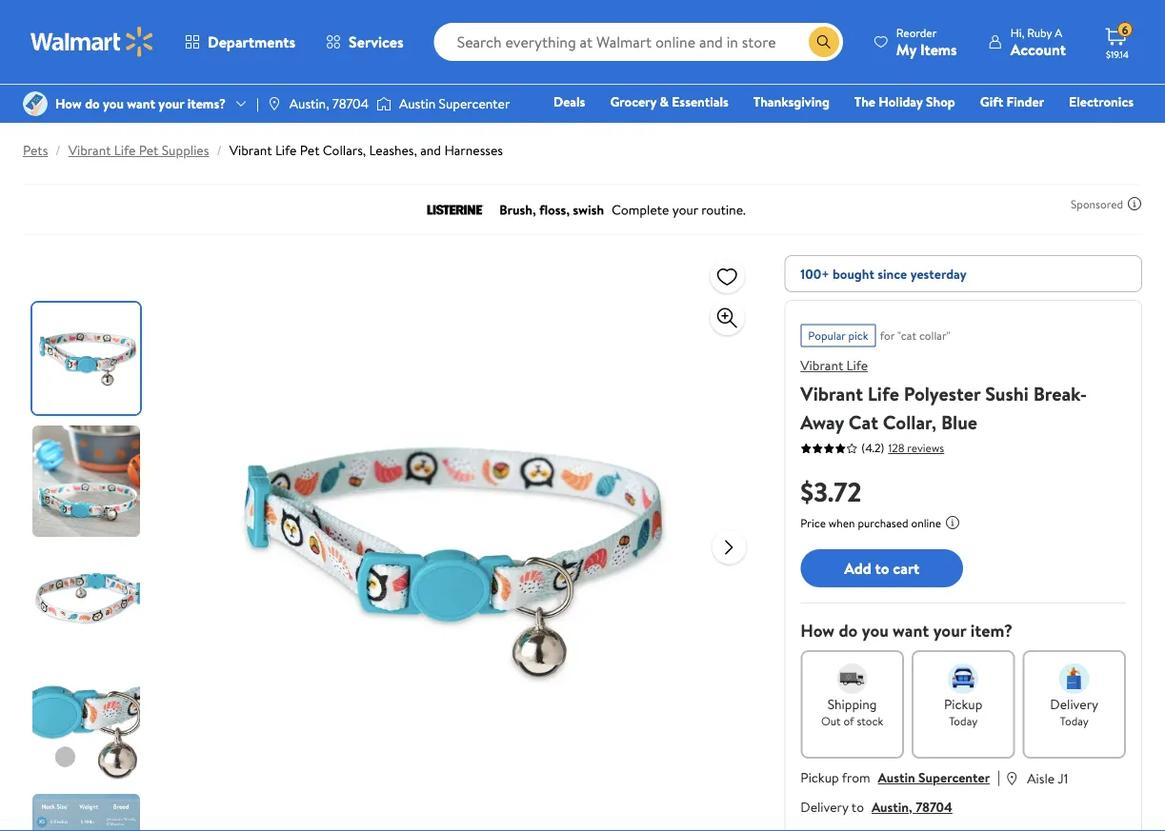 Task type: locate. For each thing, give the bounding box(es) containing it.
1 / from the left
[[56, 141, 61, 160]]

0 horizontal spatial how
[[55, 94, 82, 113]]

sushi
[[985, 380, 1029, 407]]

today down intent image for delivery
[[1060, 713, 1089, 729]]

account
[[1011, 39, 1066, 60]]

78704
[[332, 94, 369, 113], [916, 798, 953, 817]]

since
[[878, 264, 907, 283]]

want down cart
[[893, 619, 929, 643]]

1 vertical spatial your
[[933, 619, 966, 643]]

one debit
[[988, 119, 1052, 138]]

ad disclaimer and feedback for skylinedisplayad image
[[1127, 196, 1142, 212]]

 image
[[23, 91, 48, 116], [376, 94, 392, 113], [267, 96, 282, 111]]

grocery & essentials
[[610, 92, 729, 111]]

today inside pickup today
[[949, 713, 978, 729]]

1 vertical spatial austin
[[878, 769, 915, 787]]

hi,
[[1011, 24, 1025, 40]]

0 horizontal spatial to
[[852, 798, 864, 817]]

departments button
[[170, 19, 311, 65]]

0 vertical spatial austin,
[[289, 94, 329, 113]]

1 today from the left
[[949, 713, 978, 729]]

you for how do you want your items?
[[103, 94, 124, 113]]

price when purchased online
[[801, 515, 941, 532]]

do down walmart image
[[85, 94, 100, 113]]

delivery to austin, 78704
[[801, 798, 953, 817]]

2 today from the left
[[1060, 713, 1089, 729]]

life left "collars,"
[[275, 141, 297, 160]]

do up intent image for shipping
[[839, 619, 858, 643]]

0 vertical spatial want
[[127, 94, 155, 113]]

shop
[[926, 92, 955, 111], [732, 119, 761, 138]]

yesterday
[[911, 264, 967, 283]]

pets link
[[23, 141, 48, 160]]

128
[[888, 440, 905, 456]]

1 horizontal spatial your
[[933, 619, 966, 643]]

0 horizontal spatial do
[[85, 94, 100, 113]]

life
[[114, 141, 136, 160], [275, 141, 297, 160], [847, 356, 868, 375], [868, 380, 899, 407]]

pickup for pickup today
[[944, 696, 983, 714]]

0 horizontal spatial shop
[[732, 119, 761, 138]]

1 vertical spatial 78704
[[916, 798, 953, 817]]

shop up registry
[[926, 92, 955, 111]]

vibrant life polyester sushi break-away cat collar, blue - image 4 of 6 image
[[32, 672, 144, 783]]

how down walmart image
[[55, 94, 82, 113]]

0 horizontal spatial delivery
[[801, 798, 849, 817]]

1 vertical spatial to
[[852, 798, 864, 817]]

pickup for pickup from austin supercenter |
[[801, 769, 839, 787]]

to for add
[[875, 558, 889, 579]]

want
[[127, 94, 155, 113], [893, 619, 929, 643]]

0 horizontal spatial /
[[56, 141, 61, 160]]

today for pickup
[[949, 713, 978, 729]]

home
[[786, 119, 821, 138]]

thanksgiving
[[754, 92, 830, 111]]

0 vertical spatial shop
[[926, 92, 955, 111]]

2 horizontal spatial  image
[[376, 94, 392, 113]]

you up intent image for shipping
[[862, 619, 889, 643]]

how for how do you want your item?
[[801, 619, 835, 643]]

supercenter
[[439, 94, 510, 113], [919, 769, 990, 787]]

0 vertical spatial how
[[55, 94, 82, 113]]

1 horizontal spatial how
[[801, 619, 835, 643]]

how up shipping
[[801, 619, 835, 643]]

you
[[103, 94, 124, 113], [862, 619, 889, 643]]

to down from
[[852, 798, 864, 817]]

pickup down intent image for pickup
[[944, 696, 983, 714]]

austin up austin, 78704 button
[[878, 769, 915, 787]]

0 horizontal spatial pickup
[[801, 769, 839, 787]]

1 horizontal spatial you
[[862, 619, 889, 643]]

purchased
[[858, 515, 909, 532]]

walmart+
[[1077, 119, 1134, 138]]

1 horizontal spatial supercenter
[[919, 769, 990, 787]]

delivery for today
[[1050, 696, 1099, 714]]

want for item?
[[893, 619, 929, 643]]

vibrant life polyester sushi break-away cat collar, blue image
[[214, 255, 697, 832]]

your
[[159, 94, 184, 113], [933, 619, 966, 643]]

1 horizontal spatial austin
[[878, 769, 915, 787]]

you for how do you want your item?
[[862, 619, 889, 643]]

reviews
[[907, 440, 944, 456]]

0 horizontal spatial you
[[103, 94, 124, 113]]

thanksgiving link
[[745, 91, 838, 112]]

today down intent image for pickup
[[949, 713, 978, 729]]

pickup today
[[944, 696, 983, 729]]

shop inside the electronics toy shop
[[732, 119, 761, 138]]

legal information image
[[945, 515, 960, 531]]

&
[[660, 92, 669, 111]]

supercenter up austin, 78704 button
[[919, 769, 990, 787]]

to for delivery
[[852, 798, 864, 817]]

austin
[[399, 94, 436, 113], [878, 769, 915, 787]]

0 vertical spatial your
[[159, 94, 184, 113]]

1 horizontal spatial  image
[[267, 96, 282, 111]]

0 horizontal spatial today
[[949, 713, 978, 729]]

1 vertical spatial pickup
[[801, 769, 839, 787]]

to left cart
[[875, 558, 889, 579]]

austin, down pickup from austin supercenter |
[[872, 798, 913, 817]]

1 vertical spatial how
[[801, 619, 835, 643]]

1 horizontal spatial today
[[1060, 713, 1089, 729]]

1 horizontal spatial austin,
[[872, 798, 913, 817]]

one debit link
[[979, 118, 1061, 139]]

supercenter up harnesses
[[439, 94, 510, 113]]

reorder my items
[[896, 24, 957, 60]]

the
[[855, 92, 876, 111]]

deals
[[554, 92, 585, 111]]

grocery
[[610, 92, 657, 111]]

$3.72
[[801, 473, 862, 510]]

1 horizontal spatial pickup
[[944, 696, 983, 714]]

0 horizontal spatial want
[[127, 94, 155, 113]]

vibrant down vibrant life link
[[801, 380, 863, 407]]

add to cart
[[844, 558, 920, 579]]

your left item?
[[933, 619, 966, 643]]

electronics toy shop
[[709, 92, 1134, 138]]

pet left supplies
[[139, 141, 159, 160]]

polyester
[[904, 380, 981, 407]]

shop for toy
[[732, 119, 761, 138]]

delivery down from
[[801, 798, 849, 817]]

supplies
[[162, 141, 209, 160]]

 image up pets link
[[23, 91, 48, 116]]

services
[[349, 31, 404, 52]]

want up vibrant life pet supplies link
[[127, 94, 155, 113]]

0 vertical spatial |
[[256, 94, 259, 113]]

/
[[56, 141, 61, 160], [217, 141, 222, 160]]

holiday
[[879, 92, 923, 111]]

1 vertical spatial want
[[893, 619, 929, 643]]

intent image for shipping image
[[837, 664, 868, 695]]

| left aisle
[[998, 767, 1001, 788]]

0 vertical spatial to
[[875, 558, 889, 579]]

hi, ruby a account
[[1011, 24, 1066, 60]]

1 horizontal spatial pet
[[300, 141, 320, 160]]

 image up pets / vibrant life pet supplies / vibrant life pet collars, leashes, and harnesses
[[267, 96, 282, 111]]

your left items?
[[159, 94, 184, 113]]

1 horizontal spatial /
[[217, 141, 222, 160]]

1 horizontal spatial do
[[839, 619, 858, 643]]

collar,
[[883, 409, 937, 435]]

0 horizontal spatial your
[[159, 94, 184, 113]]

leashes,
[[369, 141, 417, 160]]

0 vertical spatial pickup
[[944, 696, 983, 714]]

shop for holiday
[[926, 92, 955, 111]]

search icon image
[[816, 34, 832, 50]]

1 vertical spatial delivery
[[801, 798, 849, 817]]

78704 up "collars,"
[[332, 94, 369, 113]]

add
[[844, 558, 872, 579]]

 image for austin, 78704
[[267, 96, 282, 111]]

1 vertical spatial do
[[839, 619, 858, 643]]

do for how do you want your item?
[[839, 619, 858, 643]]

gift finder link
[[972, 91, 1053, 112]]

0 vertical spatial do
[[85, 94, 100, 113]]

austin up 'and' on the left top of the page
[[399, 94, 436, 113]]

Walmart Site-Wide search field
[[434, 23, 843, 61]]

1 horizontal spatial shop
[[926, 92, 955, 111]]

intent image for pickup image
[[948, 664, 979, 695]]

78704 down the 'austin supercenter' button
[[916, 798, 953, 817]]

delivery down intent image for delivery
[[1050, 696, 1099, 714]]

how
[[55, 94, 82, 113], [801, 619, 835, 643]]

life down pick
[[847, 356, 868, 375]]

vibrant life polyester sushi break-away cat collar, blue - image 2 of 6 image
[[32, 426, 144, 537]]

1 horizontal spatial want
[[893, 619, 929, 643]]

pet left "collars,"
[[300, 141, 320, 160]]

to inside add to cart "button"
[[875, 558, 889, 579]]

popular
[[808, 328, 846, 344]]

1 horizontal spatial delivery
[[1050, 696, 1099, 714]]

/ right supplies
[[217, 141, 222, 160]]

100+ bought since yesterday
[[801, 264, 967, 283]]

deals link
[[545, 91, 594, 112]]

pickup inside pickup from austin supercenter |
[[801, 769, 839, 787]]

do
[[85, 94, 100, 113], [839, 619, 858, 643]]

0 vertical spatial austin
[[399, 94, 436, 113]]

0 horizontal spatial pet
[[139, 141, 159, 160]]

 image up leashes,
[[376, 94, 392, 113]]

away
[[801, 409, 844, 435]]

| up pets / vibrant life pet supplies / vibrant life pet collars, leashes, and harnesses
[[256, 94, 259, 113]]

vibrant
[[68, 141, 111, 160], [229, 141, 272, 160], [801, 356, 843, 375], [801, 380, 863, 407]]

today inside delivery today
[[1060, 713, 1089, 729]]

how do you want your item?
[[801, 619, 1013, 643]]

pets
[[23, 141, 48, 160]]

delivery
[[1050, 696, 1099, 714], [801, 798, 849, 817]]

0 vertical spatial you
[[103, 94, 124, 113]]

|
[[256, 94, 259, 113], [998, 767, 1001, 788]]

1 horizontal spatial to
[[875, 558, 889, 579]]

austin supercenter button
[[878, 769, 990, 787]]

walmart image
[[30, 27, 154, 57]]

/ right pets link
[[56, 141, 61, 160]]

shop right toy
[[732, 119, 761, 138]]

you up vibrant life pet supplies link
[[103, 94, 124, 113]]

the holiday shop
[[855, 92, 955, 111]]

1 vertical spatial shop
[[732, 119, 761, 138]]

pets / vibrant life pet supplies / vibrant life pet collars, leashes, and harnesses
[[23, 141, 503, 160]]

life down how do you want your items?
[[114, 141, 136, 160]]

0 vertical spatial 78704
[[332, 94, 369, 113]]

1 vertical spatial supercenter
[[919, 769, 990, 787]]

 image for austin supercenter
[[376, 94, 392, 113]]

0 horizontal spatial  image
[[23, 91, 48, 116]]

aisle
[[1027, 769, 1055, 788]]

austin,
[[289, 94, 329, 113], [872, 798, 913, 817]]

1 vertical spatial you
[[862, 619, 889, 643]]

shipping
[[828, 696, 877, 714]]

pickup left from
[[801, 769, 839, 787]]

items
[[920, 39, 957, 60]]

0 vertical spatial delivery
[[1050, 696, 1099, 714]]

want for items?
[[127, 94, 155, 113]]

vibrant life vibrant life polyester sushi break- away cat collar, blue
[[801, 356, 1087, 435]]

0 vertical spatial supercenter
[[439, 94, 510, 113]]

1 vertical spatial |
[[998, 767, 1001, 788]]

austin, 78704 button
[[872, 798, 953, 817]]

austin, up "collars,"
[[289, 94, 329, 113]]



Task type: describe. For each thing, give the bounding box(es) containing it.
100+
[[801, 264, 829, 283]]

delivery for to
[[801, 798, 849, 817]]

harnesses
[[444, 141, 503, 160]]

stock
[[857, 713, 884, 729]]

collars,
[[323, 141, 366, 160]]

of
[[844, 713, 854, 729]]

6
[[1122, 22, 1128, 38]]

bought
[[833, 264, 875, 283]]

zoom image modal image
[[716, 307, 739, 330]]

Search search field
[[434, 23, 843, 61]]

austin supercenter
[[399, 94, 510, 113]]

supercenter inside pickup from austin supercenter |
[[919, 769, 990, 787]]

a
[[1055, 24, 1062, 40]]

1 horizontal spatial |
[[998, 767, 1001, 788]]

0 horizontal spatial 78704
[[332, 94, 369, 113]]

grocery & essentials link
[[602, 91, 737, 112]]

"cat
[[898, 328, 917, 344]]

0 horizontal spatial |
[[256, 94, 259, 113]]

registry
[[914, 119, 963, 138]]

online
[[911, 515, 941, 532]]

debit
[[1020, 119, 1052, 138]]

delivery today
[[1050, 696, 1099, 729]]

vibrant life link
[[801, 356, 868, 375]]

price
[[801, 515, 826, 532]]

shipping out of stock
[[821, 696, 884, 729]]

one
[[988, 119, 1016, 138]]

electronics
[[1069, 92, 1134, 111]]

1 pet from the left
[[139, 141, 159, 160]]

vibrant right pets link
[[68, 141, 111, 160]]

vibrant life pet collars, leashes, and harnesses link
[[229, 141, 503, 160]]

electronics link
[[1061, 91, 1142, 112]]

how for how do you want your items?
[[55, 94, 82, 113]]

reorder
[[896, 24, 937, 40]]

vibrant life pet supplies link
[[68, 141, 209, 160]]

pick
[[849, 328, 869, 344]]

the holiday shop link
[[846, 91, 964, 112]]

1 vertical spatial austin,
[[872, 798, 913, 817]]

ruby
[[1027, 24, 1052, 40]]

fashion link
[[837, 118, 898, 139]]

(4.2)
[[862, 440, 885, 456]]

sponsored
[[1071, 196, 1123, 212]]

next media item image
[[718, 536, 741, 559]]

for "cat collar"
[[880, 328, 951, 344]]

today for delivery
[[1060, 713, 1089, 729]]

departments
[[208, 31, 295, 52]]

vibrant life polyester sushi break-away cat collar, blue - image 1 of 6 image
[[32, 303, 144, 414]]

vibrant down the popular
[[801, 356, 843, 375]]

cart
[[893, 558, 920, 579]]

toy
[[709, 119, 728, 138]]

 image for how do you want your items?
[[23, 91, 48, 116]]

pickup from austin supercenter |
[[801, 767, 1001, 788]]

vibrant life polyester sushi break-away cat collar, blue - image 3 of 6 image
[[32, 549, 144, 660]]

and
[[420, 141, 441, 160]]

gift finder
[[980, 92, 1044, 111]]

0 horizontal spatial austin,
[[289, 94, 329, 113]]

essentials
[[672, 92, 729, 111]]

vibrant right supplies
[[229, 141, 272, 160]]

(4.2) 128 reviews
[[862, 440, 944, 456]]

finder
[[1007, 92, 1044, 111]]

j1
[[1058, 769, 1068, 788]]

from
[[842, 769, 870, 787]]

fashion
[[845, 119, 890, 138]]

your for items?
[[159, 94, 184, 113]]

0 horizontal spatial austin
[[399, 94, 436, 113]]

do for how do you want your items?
[[85, 94, 100, 113]]

items?
[[187, 94, 226, 113]]

cat
[[849, 409, 878, 435]]

item?
[[971, 619, 1013, 643]]

2 / from the left
[[217, 141, 222, 160]]

life up cat on the right of page
[[868, 380, 899, 407]]

gift
[[980, 92, 1003, 111]]

add to favorites list, vibrant life polyester sushi break-away cat collar, blue image
[[716, 264, 739, 288]]

out
[[821, 713, 841, 729]]

collar"
[[919, 328, 951, 344]]

aisle j1
[[1027, 769, 1068, 788]]

when
[[829, 515, 855, 532]]

break-
[[1033, 380, 1087, 407]]

popular pick
[[808, 328, 869, 344]]

registry link
[[906, 118, 972, 139]]

austin inside pickup from austin supercenter |
[[878, 769, 915, 787]]

intent image for delivery image
[[1059, 664, 1090, 695]]

for
[[880, 328, 895, 344]]

toy shop link
[[700, 118, 770, 139]]

2 pet from the left
[[300, 141, 320, 160]]

walmart+ link
[[1068, 118, 1142, 139]]

0 horizontal spatial supercenter
[[439, 94, 510, 113]]

$19.14
[[1106, 48, 1129, 61]]

1 horizontal spatial 78704
[[916, 798, 953, 817]]

your for item?
[[933, 619, 966, 643]]

vibrant life polyester sushi break-away cat collar, blue - image 5 of 6 image
[[32, 795, 144, 832]]

services button
[[311, 19, 419, 65]]



Task type: vqa. For each thing, say whether or not it's contained in the screenshot.
middle up
no



